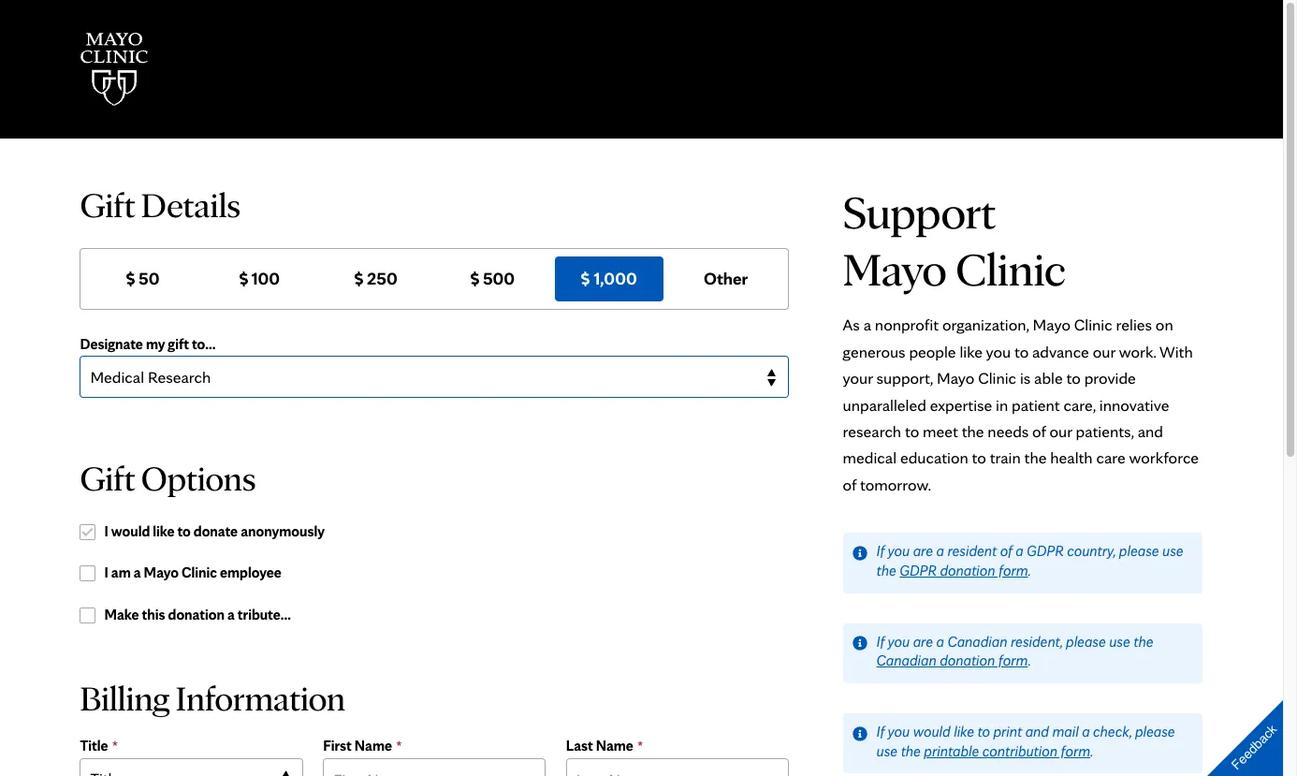 Task type: describe. For each thing, give the bounding box(es) containing it.
designate my gift to...
[[80, 335, 216, 352]]

resident
[[948, 542, 997, 560]]

please inside if you are a canadian resident, please use the canadian donation form .
[[1066, 632, 1106, 650]]

gift details
[[80, 183, 241, 226]]

if you are a canadian resident, please use the canadian donation form .
[[877, 632, 1154, 670]]

options
[[141, 457, 256, 499]]

gdpr donation form .
[[900, 562, 1032, 579]]

my
[[146, 335, 165, 352]]

work.
[[1119, 341, 1157, 361]]

250
[[367, 268, 398, 290]]

printable
[[924, 742, 979, 760]]

. for a
[[1028, 562, 1032, 579]]

gift options
[[80, 457, 256, 499]]

expertise
[[930, 395, 993, 414]]

1 vertical spatial donation
[[168, 606, 225, 624]]

please inside if you are a resident of a gdpr country, please use the
[[1119, 542, 1159, 560]]

with
[[1160, 341, 1193, 361]]

as a nonprofit organization, mayo clinic relies on generous people like you to advance our work. with your support, mayo clinic is able to provide unparalleled expertise in patient care, innovative research to meet the needs of our patients, and medical education to train the health care workforce of tomorrow.
[[843, 315, 1199, 494]]

feedback
[[1229, 721, 1280, 773]]

gift for gift options
[[80, 457, 135, 499]]

check,
[[1093, 723, 1132, 740]]

dollar sign image for 50
[[126, 272, 135, 287]]

research
[[843, 421, 902, 441]]

0 horizontal spatial would
[[111, 522, 150, 540]]

support
[[843, 183, 996, 240]]

medical
[[843, 448, 897, 468]]

a inside as a nonprofit organization, mayo clinic relies on generous people like you to advance our work. with your support, mayo clinic is able to provide unparalleled expertise in patient care, innovative research to meet the needs of our patients, and medical education to train the health care workforce of tomorrow.
[[864, 315, 872, 334]]

needs
[[988, 421, 1029, 441]]

first
[[323, 737, 352, 755]]

use inside the 'if you would like to print and mail a check, please use the'
[[877, 742, 898, 760]]

generous
[[843, 341, 906, 361]]

if you would like to print and mail a check, please use the
[[877, 723, 1175, 760]]

to right able
[[1067, 368, 1081, 388]]

1 vertical spatial of
[[843, 475, 857, 494]]

you for to
[[888, 723, 910, 740]]

a right the am
[[134, 564, 141, 582]]

last name
[[566, 737, 634, 755]]

to left 'train'
[[972, 448, 987, 468]]

mayo clinic logo image
[[80, 33, 147, 106]]

Last Name text field
[[566, 758, 789, 776]]

the inside if you are a canadian resident, please use the canadian donation form .
[[1134, 632, 1154, 650]]

0 vertical spatial mayo
[[1033, 315, 1071, 334]]

a up gdpr donation form "link"
[[937, 542, 944, 560]]

first name
[[323, 737, 392, 755]]

innovative
[[1100, 395, 1170, 414]]

. for and
[[1091, 742, 1094, 760]]

. inside if you are a canadian resident, please use the canadian donation form .
[[1028, 652, 1031, 670]]

provide
[[1085, 368, 1136, 388]]

gift
[[168, 335, 189, 352]]

form for of
[[999, 562, 1028, 579]]

0 vertical spatial donation
[[940, 562, 996, 579]]

printable contribution form link
[[924, 742, 1091, 760]]

information
[[176, 676, 345, 719]]

1,000
[[594, 268, 637, 290]]

to left the meet
[[905, 421, 920, 441]]

1 horizontal spatial canadian
[[948, 632, 1008, 650]]

use inside if you are a resident of a gdpr country, please use the
[[1163, 542, 1184, 560]]

use inside if you are a canadian resident, please use the canadian donation form .
[[1110, 632, 1131, 650]]

2 horizontal spatial of
[[1033, 421, 1046, 441]]

health
[[1051, 448, 1093, 468]]

canadian donation form link
[[877, 652, 1028, 670]]

i for i would like to donate anonymously
[[104, 522, 108, 540]]

employee
[[220, 564, 282, 582]]

anonymously
[[241, 522, 325, 540]]

1 horizontal spatial our
[[1093, 341, 1116, 361]]

a left 'tribute...'
[[227, 606, 235, 624]]

First Name text field
[[323, 758, 546, 776]]

contribution
[[983, 742, 1058, 760]]

dollar sign image for 1,000
[[582, 272, 590, 287]]

donation inside if you are a canadian resident, please use the canadian donation form .
[[940, 652, 995, 670]]

patients,
[[1076, 421, 1134, 441]]

meet
[[923, 421, 958, 441]]

if for if you are a canadian resident, please use the canadian donation form .
[[877, 632, 885, 650]]

you for resident
[[888, 542, 910, 560]]

care
[[1097, 448, 1126, 468]]

relies
[[1116, 315, 1152, 334]]

info circle image for if you are a resident of a gdpr country, please use the
[[852, 546, 867, 561]]

print
[[994, 723, 1022, 740]]

patient
[[1012, 395, 1060, 414]]

1 vertical spatial clinic
[[978, 368, 1017, 388]]

are for resident
[[913, 542, 933, 560]]

printable contribution form .
[[924, 742, 1094, 760]]

to up the is on the top of page
[[1015, 341, 1029, 361]]

support,
[[877, 368, 933, 388]]

designate
[[80, 335, 143, 352]]

nonprofit
[[875, 315, 939, 334]]

i am a mayo clinic employee
[[104, 564, 282, 582]]

make
[[104, 606, 139, 624]]

the inside the 'if you would like to print and mail a check, please use the'
[[901, 742, 921, 760]]

the inside if you are a resident of a gdpr country, please use the
[[877, 562, 897, 579]]

you for canadian
[[888, 632, 910, 650]]

dollar sign image for 100
[[239, 272, 248, 287]]

1 vertical spatial mayo
[[937, 368, 975, 388]]

1 vertical spatial like
[[153, 522, 175, 540]]

feedback button
[[1192, 685, 1297, 776]]



Task type: vqa. For each thing, say whether or not it's contained in the screenshot.


Task type: locate. For each thing, give the bounding box(es) containing it.
a
[[864, 315, 872, 334], [937, 542, 944, 560], [1016, 542, 1024, 560], [134, 564, 141, 582], [227, 606, 235, 624], [937, 632, 944, 650], [1082, 723, 1090, 740]]

2 vertical spatial donation
[[940, 652, 995, 670]]

0 vertical spatial gdpr
[[1027, 542, 1064, 560]]

clinic left the relies at right
[[1075, 315, 1113, 334]]

2 vertical spatial use
[[877, 742, 898, 760]]

2 horizontal spatial dollar sign image
[[471, 272, 479, 287]]

1 name from the left
[[355, 737, 392, 755]]

support mayo clinic
[[843, 183, 1066, 296]]

of
[[1033, 421, 1046, 441], [843, 475, 857, 494], [1000, 542, 1013, 560]]

name
[[355, 737, 392, 755], [596, 737, 634, 755]]

you inside if you are a canadian resident, please use the canadian donation form .
[[888, 632, 910, 650]]

info circle image for if you are a canadian resident, please use the
[[852, 636, 867, 651]]

1 vertical spatial please
[[1066, 632, 1106, 650]]

3 if from the top
[[877, 723, 885, 740]]

you inside if you are a resident of a gdpr country, please use the
[[888, 542, 910, 560]]

gdpr down tomorrow.
[[900, 562, 937, 579]]

2 vertical spatial mayo
[[144, 564, 179, 582]]

0 horizontal spatial gdpr
[[900, 562, 937, 579]]

mayo up expertise
[[937, 368, 975, 388]]

dollar sign image
[[126, 272, 135, 287], [239, 272, 248, 287], [471, 272, 479, 287]]

would up the am
[[111, 522, 150, 540]]

the
[[962, 421, 984, 441], [1025, 448, 1047, 468], [877, 562, 897, 579], [1134, 632, 1154, 650], [901, 742, 921, 760]]

tribute...
[[238, 606, 291, 624]]

use
[[1163, 542, 1184, 560], [1110, 632, 1131, 650], [877, 742, 898, 760]]

gift left options
[[80, 457, 135, 499]]

you
[[986, 341, 1011, 361], [888, 542, 910, 560], [888, 632, 910, 650], [888, 723, 910, 740]]

1 horizontal spatial dollar sign image
[[239, 272, 248, 287]]

0 horizontal spatial canadian
[[877, 652, 937, 670]]

name for last name
[[596, 737, 634, 755]]

you up canadian donation form link
[[888, 632, 910, 650]]

tomorrow.
[[860, 475, 932, 494]]

in
[[996, 395, 1008, 414]]

is
[[1020, 368, 1031, 388]]

0 horizontal spatial of
[[843, 475, 857, 494]]

2 vertical spatial if
[[877, 723, 885, 740]]

train
[[990, 448, 1021, 468]]

info circle image for if you would like to print and mail a check, please use the
[[852, 726, 867, 741]]

form for print
[[1061, 742, 1091, 760]]

dollar sign image left 500
[[471, 272, 479, 287]]

and
[[1138, 421, 1164, 441], [1026, 723, 1049, 740]]

like inside as a nonprofit organization, mayo clinic relies on generous people like you to advance our work. with your support, mayo clinic is able to provide unparalleled expertise in patient care, innovative research to meet the needs of our patients, and medical education to train the health care workforce of tomorrow.
[[960, 341, 983, 361]]

donation
[[940, 562, 996, 579], [168, 606, 225, 624], [940, 652, 995, 670]]

a inside the 'if you would like to print and mail a check, please use the'
[[1082, 723, 1090, 740]]

you inside the 'if you would like to print and mail a check, please use the'
[[888, 723, 910, 740]]

you down tomorrow.
[[888, 542, 910, 560]]

mayo
[[1033, 315, 1071, 334], [937, 368, 975, 388], [144, 564, 179, 582]]

of down the medical
[[843, 475, 857, 494]]

and up workforce
[[1138, 421, 1164, 441]]

0 vertical spatial form
[[999, 562, 1028, 579]]

form
[[999, 562, 1028, 579], [999, 652, 1028, 670], [1061, 742, 1091, 760]]

1 vertical spatial form
[[999, 652, 1028, 670]]

our up 'health'
[[1050, 421, 1073, 441]]

you inside as a nonprofit organization, mayo clinic relies on generous people like you to advance our work. with your support, mayo clinic is able to provide unparalleled expertise in patient care, innovative research to meet the needs of our patients, and medical education to train the health care workforce of tomorrow.
[[986, 341, 1011, 361]]

i would like to donate anonymously
[[104, 522, 325, 540]]

i down gift options
[[104, 522, 108, 540]]

0 vertical spatial please
[[1119, 542, 1159, 560]]

100
[[251, 268, 280, 290]]

2 dollar sign image from the left
[[239, 272, 248, 287]]

1 horizontal spatial of
[[1000, 542, 1013, 560]]

as
[[843, 315, 860, 334]]

please right the check,
[[1135, 723, 1175, 740]]

if you are a resident of a gdpr country, please use the
[[877, 542, 1184, 579]]

like inside the 'if you would like to print and mail a check, please use the'
[[954, 723, 974, 740]]

0 vertical spatial would
[[111, 522, 150, 540]]

info circle image
[[852, 546, 867, 561], [852, 636, 867, 651], [852, 726, 867, 741]]

0 vertical spatial gift
[[80, 183, 135, 226]]

2 info circle image from the top
[[852, 636, 867, 651]]

this
[[142, 606, 165, 624]]

1 vertical spatial i
[[104, 564, 108, 582]]

your
[[843, 368, 873, 388]]

last
[[566, 737, 593, 755]]

a up canadian donation form link
[[937, 632, 944, 650]]

canadian
[[948, 632, 1008, 650], [877, 652, 937, 670]]

mayo right the am
[[144, 564, 179, 582]]

1 horizontal spatial dollar sign image
[[582, 272, 590, 287]]

mayo up advance on the right
[[1033, 315, 1071, 334]]

.
[[1028, 562, 1032, 579], [1028, 652, 1031, 670], [1091, 742, 1094, 760]]

please right country,
[[1119, 542, 1159, 560]]

1 vertical spatial our
[[1050, 421, 1073, 441]]

of inside if you are a resident of a gdpr country, please use the
[[1000, 542, 1013, 560]]

donation down i am a mayo clinic employee
[[168, 606, 225, 624]]

a right as at top
[[864, 315, 872, 334]]

0 vertical spatial are
[[913, 542, 933, 560]]

3 info circle image from the top
[[852, 726, 867, 741]]

title
[[80, 737, 108, 755]]

2 vertical spatial clinic
[[182, 564, 217, 582]]

0 vertical spatial use
[[1163, 542, 1184, 560]]

i left the am
[[104, 564, 108, 582]]

1 horizontal spatial name
[[596, 737, 634, 755]]

like up i am a mayo clinic employee
[[153, 522, 175, 540]]

a right mail
[[1082, 723, 1090, 740]]

would up printable
[[913, 723, 951, 740]]

form down resident,
[[999, 652, 1028, 670]]

are up gdpr donation form "link"
[[913, 542, 933, 560]]

gift left details on the top of page
[[80, 183, 135, 226]]

workforce
[[1130, 448, 1199, 468]]

3 dollar sign image from the left
[[471, 272, 479, 287]]

if
[[877, 542, 885, 560], [877, 632, 885, 650], [877, 723, 885, 740]]

2 vertical spatial form
[[1061, 742, 1091, 760]]

advance
[[1033, 341, 1090, 361]]

1 vertical spatial gdpr
[[900, 562, 937, 579]]

our up provide
[[1093, 341, 1116, 361]]

1 vertical spatial .
[[1028, 652, 1031, 670]]

if for if you are a resident of a gdpr country, please use the
[[877, 542, 885, 560]]

2 horizontal spatial use
[[1163, 542, 1184, 560]]

1 dollar sign image from the left
[[126, 272, 135, 287]]

50
[[139, 268, 160, 290]]

form up resident,
[[999, 562, 1028, 579]]

are inside if you are a resident of a gdpr country, please use the
[[913, 542, 933, 560]]

are inside if you are a canadian resident, please use the canadian donation form .
[[913, 632, 933, 650]]

use right resident,
[[1110, 632, 1131, 650]]

gdpr donation form link
[[900, 562, 1028, 579]]

please
[[1119, 542, 1159, 560], [1066, 632, 1106, 650], [1135, 723, 1175, 740]]

0 vertical spatial canadian
[[948, 632, 1008, 650]]

of down patient
[[1033, 421, 1046, 441]]

1 vertical spatial are
[[913, 632, 933, 650]]

mail
[[1053, 723, 1079, 740]]

to...
[[192, 335, 216, 352]]

to inside the 'if you would like to print and mail a check, please use the'
[[978, 723, 990, 740]]

am
[[111, 564, 131, 582]]

1 vertical spatial if
[[877, 632, 885, 650]]

and inside the 'if you would like to print and mail a check, please use the'
[[1026, 723, 1049, 740]]

name for first name
[[355, 737, 392, 755]]

0 vertical spatial info circle image
[[852, 546, 867, 561]]

clinic up make this donation a tribute...
[[182, 564, 217, 582]]

dollar sign image left 250
[[355, 272, 363, 287]]

1 horizontal spatial would
[[913, 723, 951, 740]]

1 horizontal spatial gdpr
[[1027, 542, 1064, 560]]

0 horizontal spatial dollar sign image
[[355, 272, 363, 287]]

0 horizontal spatial dollar sign image
[[126, 272, 135, 287]]

to
[[1015, 341, 1029, 361], [1067, 368, 1081, 388], [905, 421, 920, 441], [972, 448, 987, 468], [177, 522, 191, 540], [978, 723, 990, 740]]

0 horizontal spatial mayo
[[144, 564, 179, 582]]

2 if from the top
[[877, 632, 885, 650]]

please inside the 'if you would like to print and mail a check, please use the'
[[1135, 723, 1175, 740]]

2 vertical spatial please
[[1135, 723, 1175, 740]]

i for i am a mayo clinic employee
[[104, 564, 108, 582]]

able
[[1035, 368, 1063, 388]]

1 horizontal spatial clinic
[[978, 368, 1017, 388]]

gdpr left country,
[[1027, 542, 1064, 560]]

0 horizontal spatial name
[[355, 737, 392, 755]]

like down organization, on the top
[[960, 341, 983, 361]]

a inside if you are a canadian resident, please use the canadian donation form .
[[937, 632, 944, 650]]

make this donation a tribute...
[[104, 606, 291, 624]]

1 horizontal spatial and
[[1138, 421, 1164, 441]]

if inside the 'if you would like to print and mail a check, please use the'
[[877, 723, 885, 740]]

gift for gift details
[[80, 183, 135, 226]]

use right country,
[[1163, 542, 1184, 560]]

1 vertical spatial gift
[[80, 457, 135, 499]]

would inside the 'if you would like to print and mail a check, please use the'
[[913, 723, 951, 740]]

organization,
[[943, 315, 1030, 334]]

2 vertical spatial .
[[1091, 742, 1094, 760]]

dollar sign image left 100
[[239, 272, 248, 287]]

0 vertical spatial of
[[1033, 421, 1046, 441]]

please right resident,
[[1066, 632, 1106, 650]]

500
[[483, 268, 515, 290]]

resident,
[[1011, 632, 1063, 650]]

would
[[111, 522, 150, 540], [913, 723, 951, 740]]

2 vertical spatial info circle image
[[852, 726, 867, 741]]

name right last
[[596, 737, 634, 755]]

1 vertical spatial would
[[913, 723, 951, 740]]

1 dollar sign image from the left
[[355, 272, 363, 287]]

0 vertical spatial our
[[1093, 341, 1116, 361]]

form down mail
[[1061, 742, 1091, 760]]

i
[[104, 522, 108, 540], [104, 564, 108, 582]]

dollar sign image
[[355, 272, 363, 287], [582, 272, 590, 287]]

if for if you would like to print and mail a check, please use the
[[877, 723, 885, 740]]

on
[[1156, 315, 1174, 334]]

donation up print in the right bottom of the page
[[940, 652, 995, 670]]

donate
[[194, 522, 238, 540]]

2 horizontal spatial mayo
[[1033, 315, 1071, 334]]

name right first
[[355, 737, 392, 755]]

0 vertical spatial clinic
[[1075, 315, 1113, 334]]

2 gift from the top
[[80, 457, 135, 499]]

to left donate
[[177, 522, 191, 540]]

1 i from the top
[[104, 522, 108, 540]]

mayo clinic
[[843, 240, 1066, 296]]

dollar sign image for 250
[[355, 272, 363, 287]]

of right resident
[[1000, 542, 1013, 560]]

1 horizontal spatial mayo
[[937, 368, 975, 388]]

1 if from the top
[[877, 542, 885, 560]]

country,
[[1067, 542, 1116, 560]]

2 horizontal spatial clinic
[[1075, 315, 1113, 334]]

clinic
[[1075, 315, 1113, 334], [978, 368, 1017, 388], [182, 564, 217, 582]]

0 vertical spatial i
[[104, 522, 108, 540]]

a right resident
[[1016, 542, 1024, 560]]

dollar sign image left 1,000
[[582, 272, 590, 287]]

and up contribution at right bottom
[[1026, 723, 1049, 740]]

1 horizontal spatial use
[[1110, 632, 1131, 650]]

our
[[1093, 341, 1116, 361], [1050, 421, 1073, 441]]

gdpr inside if you are a resident of a gdpr country, please use the
[[1027, 542, 1064, 560]]

are for canadian
[[913, 632, 933, 650]]

2 are from the top
[[913, 632, 933, 650]]

2 vertical spatial of
[[1000, 542, 1013, 560]]

you down canadian donation form link
[[888, 723, 910, 740]]

people
[[909, 341, 956, 361]]

0 vertical spatial and
[[1138, 421, 1164, 441]]

1 are from the top
[[913, 542, 933, 560]]

details
[[141, 183, 241, 226]]

use left printable
[[877, 742, 898, 760]]

clinic up in
[[978, 368, 1017, 388]]

if inside if you are a canadian resident, please use the canadian donation form .
[[877, 632, 885, 650]]

2 name from the left
[[596, 737, 634, 755]]

are
[[913, 542, 933, 560], [913, 632, 933, 650]]

gdpr
[[1027, 542, 1064, 560], [900, 562, 937, 579]]

1 vertical spatial and
[[1026, 723, 1049, 740]]

2 dollar sign image from the left
[[582, 272, 590, 287]]

to left print in the right bottom of the page
[[978, 723, 990, 740]]

0 vertical spatial .
[[1028, 562, 1032, 579]]

0 horizontal spatial clinic
[[182, 564, 217, 582]]

are up canadian donation form link
[[913, 632, 933, 650]]

0 horizontal spatial our
[[1050, 421, 1073, 441]]

0 horizontal spatial use
[[877, 742, 898, 760]]

unparalleled
[[843, 395, 927, 414]]

1 vertical spatial info circle image
[[852, 636, 867, 651]]

2 i from the top
[[104, 564, 108, 582]]

0 vertical spatial if
[[877, 542, 885, 560]]

1 vertical spatial canadian
[[877, 652, 937, 670]]

billing information
[[80, 676, 345, 719]]

dollar sign image for 500
[[471, 272, 479, 287]]

education
[[900, 448, 969, 468]]

1 gift from the top
[[80, 183, 135, 226]]

like up printable
[[954, 723, 974, 740]]

you down organization, on the top
[[986, 341, 1011, 361]]

dollar sign image left 50
[[126, 272, 135, 287]]

donation down resident
[[940, 562, 996, 579]]

1 vertical spatial use
[[1110, 632, 1131, 650]]

billing
[[80, 676, 170, 719]]

2 vertical spatial like
[[954, 723, 974, 740]]

and inside as a nonprofit organization, mayo clinic relies on generous people like you to advance our work. with your support, mayo clinic is able to provide unparalleled expertise in patient care, innovative research to meet the needs of our patients, and medical education to train the health care workforce of tomorrow.
[[1138, 421, 1164, 441]]

0 vertical spatial like
[[960, 341, 983, 361]]

1 info circle image from the top
[[852, 546, 867, 561]]

form inside if you are a canadian resident, please use the canadian donation form .
[[999, 652, 1028, 670]]

0 horizontal spatial and
[[1026, 723, 1049, 740]]

care,
[[1064, 395, 1096, 414]]

other
[[704, 268, 748, 290]]

if inside if you are a resident of a gdpr country, please use the
[[877, 542, 885, 560]]



